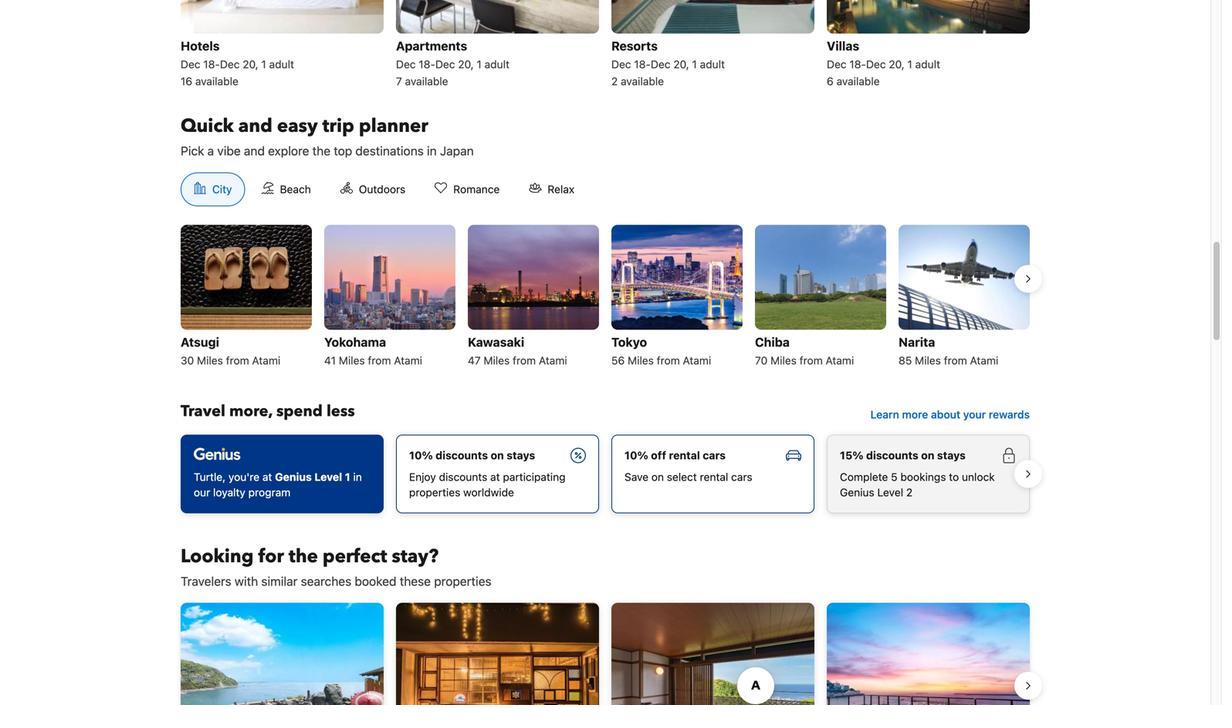 Task type: vqa. For each thing, say whether or not it's contained in the screenshot.


Task type: describe. For each thing, give the bounding box(es) containing it.
loyalty
[[213, 486, 245, 499]]

our
[[194, 486, 210, 499]]

explore
[[268, 144, 309, 158]]

apartments dec 18-dec 20, 1 adult 7 available
[[396, 39, 510, 88]]

20, for resorts
[[673, 58, 689, 71]]

available for apartments
[[405, 75, 448, 88]]

enjoy discounts at participating properties worldwide
[[409, 471, 566, 499]]

miles for chiba
[[771, 354, 797, 367]]

1 dec from the left
[[181, 58, 200, 71]]

from for narita
[[944, 354, 967, 367]]

city button
[[181, 172, 245, 206]]

from for yokohama
[[368, 354, 391, 367]]

atsugi
[[181, 335, 219, 350]]

in inside quick and easy trip planner pick a vibe and explore the top destinations in japan
[[427, 144, 437, 158]]

complete
[[840, 471, 888, 484]]

beach button
[[248, 172, 324, 206]]

save on select rental cars
[[625, 471, 752, 484]]

vibe
[[217, 144, 241, 158]]

your
[[963, 408, 986, 421]]

available for resorts
[[621, 75, 664, 88]]

quick and easy trip planner pick a vibe and explore the top destinations in japan
[[181, 113, 474, 158]]

stay?
[[392, 544, 439, 570]]

a
[[207, 144, 214, 158]]

miles for kawasaki
[[484, 354, 510, 367]]

romance
[[453, 183, 500, 196]]

properties inside looking for the perfect stay? travelers with similar searches booked these properties
[[434, 574, 491, 589]]

18- for apartments
[[419, 58, 435, 71]]

you're
[[229, 471, 260, 484]]

16
[[181, 75, 192, 88]]

resorts dec 18-dec 20, 1 adult 2 available
[[611, 39, 725, 88]]

8 dec from the left
[[866, 58, 886, 71]]

narita 85 miles from atami
[[899, 335, 998, 367]]

on for bookings
[[921, 449, 934, 462]]

easy
[[277, 113, 318, 139]]

narita
[[899, 335, 935, 350]]

from for kawasaki
[[513, 354, 536, 367]]

program
[[248, 486, 291, 499]]

70
[[755, 354, 768, 367]]

travel
[[181, 401, 225, 422]]

15%
[[840, 449, 863, 462]]

similar
[[261, 574, 298, 589]]

7
[[396, 75, 402, 88]]

with
[[235, 574, 258, 589]]

atami for tokyo
[[683, 354, 711, 367]]

tokyo 56 miles from atami
[[611, 335, 711, 367]]

1 for hotels
[[261, 58, 266, 71]]

available for hotels
[[195, 75, 238, 88]]

booked
[[355, 574, 396, 589]]

6
[[827, 75, 834, 88]]

18- for resorts
[[634, 58, 651, 71]]

yokohama 41 miles from atami
[[324, 335, 422, 367]]

from for chiba
[[800, 354, 823, 367]]

hotels dec 18-dec 20, 1 adult 16 available
[[181, 39, 294, 88]]

1 for resorts
[[692, 58, 697, 71]]

7 dec from the left
[[827, 58, 847, 71]]

the inside quick and easy trip planner pick a vibe and explore the top destinations in japan
[[312, 144, 330, 158]]

rewards
[[989, 408, 1030, 421]]

resorts
[[611, 39, 658, 53]]

atsugi 30 miles from atami
[[181, 335, 280, 367]]

learn
[[871, 408, 899, 421]]

tab list containing city
[[168, 172, 600, 207]]

5 dec from the left
[[611, 58, 631, 71]]

atami for chiba
[[826, 354, 854, 367]]

adult for villas
[[915, 58, 940, 71]]

kawasaki
[[468, 335, 524, 350]]

5
[[891, 471, 898, 484]]

discounts inside enjoy discounts at participating properties worldwide
[[439, 471, 487, 484]]

atami for narita
[[970, 354, 998, 367]]

10% discounts on stays
[[409, 449, 535, 462]]

select
[[667, 471, 697, 484]]

bookings
[[900, 471, 946, 484]]

2 dec from the left
[[220, 58, 240, 71]]

1 horizontal spatial on
[[651, 471, 664, 484]]

0 vertical spatial rental
[[669, 449, 700, 462]]

complete 5 bookings to unlock genius level 2
[[840, 471, 995, 499]]

japan
[[440, 144, 474, 158]]

4 dec from the left
[[435, 58, 455, 71]]

villas dec 18-dec 20, 1 adult 6 available
[[827, 39, 940, 88]]

miles for tokyo
[[628, 354, 654, 367]]

these
[[400, 574, 431, 589]]

tokyo
[[611, 335, 647, 350]]

romance button
[[422, 172, 513, 206]]

from for atsugi
[[226, 354, 249, 367]]

off
[[651, 449, 666, 462]]

travelers
[[181, 574, 231, 589]]

47
[[468, 354, 481, 367]]

miles for yokohama
[[339, 354, 365, 367]]

stays for 15% discounts on stays
[[937, 449, 966, 462]]



Task type: locate. For each thing, give the bounding box(es) containing it.
from inside "tokyo 56 miles from atami"
[[657, 354, 680, 367]]

2 stays from the left
[[937, 449, 966, 462]]

miles down atsugi
[[197, 354, 223, 367]]

18- inside "villas dec 18-dec 20, 1 adult 6 available"
[[849, 58, 866, 71]]

turtle, you're at genius level 1
[[194, 471, 350, 484]]

properties down enjoy
[[409, 486, 460, 499]]

in our loyalty program
[[194, 471, 362, 499]]

miles inside "tokyo 56 miles from atami"
[[628, 354, 654, 367]]

1 inside 'resorts dec 18-dec 20, 1 adult 2 available'
[[692, 58, 697, 71]]

from down yokohama at the left
[[368, 354, 391, 367]]

from inside atsugi 30 miles from atami
[[226, 354, 249, 367]]

0 vertical spatial genius
[[275, 471, 312, 484]]

tab list
[[168, 172, 600, 207]]

learn more about your rewards link
[[864, 401, 1036, 429]]

0 vertical spatial cars
[[703, 449, 726, 462]]

genius
[[275, 471, 312, 484], [840, 486, 874, 499]]

region
[[168, 219, 1042, 376], [168, 429, 1042, 520], [168, 597, 1042, 706]]

1 horizontal spatial 2
[[906, 486, 913, 499]]

0 horizontal spatial level
[[314, 471, 342, 484]]

10% for 10% off rental cars
[[625, 449, 648, 462]]

atami inside yokohama 41 miles from atami
[[394, 354, 422, 367]]

1 horizontal spatial cars
[[731, 471, 752, 484]]

region for travel more, spend less
[[168, 429, 1042, 520]]

participating
[[503, 471, 566, 484]]

from inside 'chiba 70 miles from atami'
[[800, 354, 823, 367]]

the right for
[[289, 544, 318, 570]]

1 vertical spatial and
[[244, 144, 265, 158]]

10% up save
[[625, 449, 648, 462]]

from inside narita 85 miles from atami
[[944, 354, 967, 367]]

discounts for discounts
[[436, 449, 488, 462]]

available for villas
[[837, 75, 880, 88]]

outdoors
[[359, 183, 405, 196]]

level inside complete 5 bookings to unlock genius level 2
[[877, 486, 903, 499]]

atami up your
[[970, 354, 998, 367]]

10% for 10% discounts on stays
[[409, 449, 433, 462]]

save
[[625, 471, 649, 484]]

from right 85
[[944, 354, 967, 367]]

miles inside 'chiba 70 miles from atami'
[[771, 354, 797, 367]]

4 18- from the left
[[849, 58, 866, 71]]

the
[[312, 144, 330, 158], [289, 544, 318, 570]]

miles for atsugi
[[197, 354, 223, 367]]

adult inside 'resorts dec 18-dec 20, 1 adult 2 available'
[[700, 58, 725, 71]]

3 region from the top
[[168, 597, 1042, 706]]

3 adult from the left
[[700, 58, 725, 71]]

18-
[[203, 58, 220, 71], [419, 58, 435, 71], [634, 58, 651, 71], [849, 58, 866, 71]]

atami for kawasaki
[[539, 354, 567, 367]]

in left japan
[[427, 144, 437, 158]]

the left top
[[312, 144, 330, 158]]

1 horizontal spatial in
[[427, 144, 437, 158]]

0 horizontal spatial 10%
[[409, 449, 433, 462]]

85
[[899, 354, 912, 367]]

1 for villas
[[907, 58, 912, 71]]

4 20, from the left
[[889, 58, 905, 71]]

2 atami from the left
[[394, 354, 422, 367]]

hotels
[[181, 39, 220, 53]]

for
[[258, 544, 284, 570]]

1 at from the left
[[262, 471, 272, 484]]

at
[[262, 471, 272, 484], [490, 471, 500, 484]]

1 20, from the left
[[243, 58, 258, 71]]

10% up enjoy
[[409, 449, 433, 462]]

3 atami from the left
[[539, 354, 567, 367]]

1 miles from the left
[[197, 354, 223, 367]]

10%
[[409, 449, 433, 462], [625, 449, 648, 462]]

to
[[949, 471, 959, 484]]

from inside yokohama 41 miles from atami
[[368, 354, 391, 367]]

available right 16
[[195, 75, 238, 88]]

about
[[931, 408, 960, 421]]

rental right select
[[700, 471, 728, 484]]

1 vertical spatial genius
[[840, 486, 874, 499]]

level down 5
[[877, 486, 903, 499]]

2 inside 'resorts dec 18-dec 20, 1 adult 2 available'
[[611, 75, 618, 88]]

properties inside enjoy discounts at participating properties worldwide
[[409, 486, 460, 499]]

the inside looking for the perfect stay? travelers with similar searches booked these properties
[[289, 544, 318, 570]]

adult inside the apartments dec 18-dec 20, 1 adult 7 available
[[485, 58, 510, 71]]

2 18- from the left
[[419, 58, 435, 71]]

genius up "program"
[[275, 471, 312, 484]]

41
[[324, 354, 336, 367]]

1 vertical spatial cars
[[731, 471, 752, 484]]

1 adult from the left
[[269, 58, 294, 71]]

1 stays from the left
[[507, 449, 535, 462]]

0 horizontal spatial on
[[491, 449, 504, 462]]

turtle,
[[194, 471, 226, 484]]

from right 56 at the right of page
[[657, 354, 680, 367]]

adult for hotels
[[269, 58, 294, 71]]

spend
[[276, 401, 323, 422]]

4 atami from the left
[[683, 354, 711, 367]]

from
[[226, 354, 249, 367], [368, 354, 391, 367], [513, 354, 536, 367], [657, 354, 680, 367], [800, 354, 823, 367], [944, 354, 967, 367]]

1 vertical spatial 2
[[906, 486, 913, 499]]

kawasaki 47 miles from atami
[[468, 335, 567, 367]]

4 available from the left
[[837, 75, 880, 88]]

on for at
[[491, 449, 504, 462]]

from right 30
[[226, 354, 249, 367]]

genius down complete
[[840, 486, 874, 499]]

1 vertical spatial properties
[[434, 574, 491, 589]]

18- for hotels
[[203, 58, 220, 71]]

0 horizontal spatial at
[[262, 471, 272, 484]]

atami left 70
[[683, 354, 711, 367]]

on up bookings
[[921, 449, 934, 462]]

apartments
[[396, 39, 467, 53]]

discounts up enjoy discounts at participating properties worldwide
[[436, 449, 488, 462]]

20, inside the apartments dec 18-dec 20, 1 adult 7 available
[[458, 58, 474, 71]]

3 dec from the left
[[396, 58, 416, 71]]

18- inside hotels dec 18-dec 20, 1 adult 16 available
[[203, 58, 220, 71]]

5 from from the left
[[800, 354, 823, 367]]

travel more, spend less
[[181, 401, 355, 422]]

genius inside complete 5 bookings to unlock genius level 2
[[840, 486, 874, 499]]

1 horizontal spatial 10%
[[625, 449, 648, 462]]

2 adult from the left
[[485, 58, 510, 71]]

at up "program"
[[262, 471, 272, 484]]

1 from from the left
[[226, 354, 249, 367]]

adult inside hotels dec 18-dec 20, 1 adult 16 available
[[269, 58, 294, 71]]

20, for hotels
[[243, 58, 258, 71]]

available inside "villas dec 18-dec 20, 1 adult 6 available"
[[837, 75, 880, 88]]

relax button
[[516, 172, 588, 206]]

perfect
[[323, 544, 387, 570]]

2 for resorts
[[611, 75, 618, 88]]

1
[[261, 58, 266, 71], [477, 58, 482, 71], [692, 58, 697, 71], [907, 58, 912, 71], [345, 471, 350, 484]]

30
[[181, 354, 194, 367]]

2 down resorts
[[611, 75, 618, 88]]

20, inside hotels dec 18-dec 20, 1 adult 16 available
[[243, 58, 258, 71]]

miles for narita
[[915, 354, 941, 367]]

miles inside atsugi 30 miles from atami
[[197, 354, 223, 367]]

properties right these
[[434, 574, 491, 589]]

6 atami from the left
[[970, 354, 998, 367]]

3 20, from the left
[[673, 58, 689, 71]]

3 18- from the left
[[634, 58, 651, 71]]

2 from from the left
[[368, 354, 391, 367]]

miles down narita
[[915, 354, 941, 367]]

available right 6
[[837, 75, 880, 88]]

18- down villas
[[849, 58, 866, 71]]

at for discounts
[[490, 471, 500, 484]]

4 from from the left
[[657, 354, 680, 367]]

in inside the in our loyalty program
[[353, 471, 362, 484]]

stays up to
[[937, 449, 966, 462]]

available inside 'resorts dec 18-dec 20, 1 adult 2 available'
[[621, 75, 664, 88]]

top
[[334, 144, 352, 158]]

15% discounts on stays
[[840, 449, 966, 462]]

beach
[[280, 183, 311, 196]]

and up "vibe"
[[238, 113, 272, 139]]

miles inside narita 85 miles from atami
[[915, 354, 941, 367]]

56
[[611, 354, 625, 367]]

1 18- from the left
[[203, 58, 220, 71]]

6 miles from the left
[[915, 354, 941, 367]]

villas
[[827, 39, 859, 53]]

2 down bookings
[[906, 486, 913, 499]]

properties
[[409, 486, 460, 499], [434, 574, 491, 589]]

18- down hotels at the top left of page
[[203, 58, 220, 71]]

2 inside complete 5 bookings to unlock genius level 2
[[906, 486, 913, 499]]

2 20, from the left
[[458, 58, 474, 71]]

from right 70
[[800, 354, 823, 367]]

1 inside "villas dec 18-dec 20, 1 adult 6 available"
[[907, 58, 912, 71]]

from down kawasaki
[[513, 354, 536, 367]]

18- down resorts
[[634, 58, 651, 71]]

1 inside hotels dec 18-dec 20, 1 adult 16 available
[[261, 58, 266, 71]]

cars
[[703, 449, 726, 462], [731, 471, 752, 484]]

stays up participating
[[507, 449, 535, 462]]

miles inside yokohama 41 miles from atami
[[339, 354, 365, 367]]

atami for yokohama
[[394, 354, 422, 367]]

5 miles from the left
[[771, 354, 797, 367]]

1 horizontal spatial at
[[490, 471, 500, 484]]

1 region from the top
[[168, 219, 1042, 376]]

miles down kawasaki
[[484, 354, 510, 367]]

0 vertical spatial region
[[168, 219, 1042, 376]]

miles down the chiba
[[771, 354, 797, 367]]

2
[[611, 75, 618, 88], [906, 486, 913, 499]]

trip
[[322, 113, 354, 139]]

in
[[427, 144, 437, 158], [353, 471, 362, 484]]

dec
[[181, 58, 200, 71], [220, 58, 240, 71], [396, 58, 416, 71], [435, 58, 455, 71], [611, 58, 631, 71], [651, 58, 670, 71], [827, 58, 847, 71], [866, 58, 886, 71]]

available down resorts
[[621, 75, 664, 88]]

0 horizontal spatial in
[[353, 471, 362, 484]]

looking for the perfect stay? travelers with similar searches booked these properties
[[181, 544, 491, 589]]

discounts down 10% discounts on stays
[[439, 471, 487, 484]]

more,
[[229, 401, 272, 422]]

20, for villas
[[889, 58, 905, 71]]

outdoors button
[[327, 172, 419, 206]]

chiba
[[755, 335, 790, 350]]

stays for 10% discounts on stays
[[507, 449, 535, 462]]

atami inside "kawasaki 47 miles from atami"
[[539, 354, 567, 367]]

and
[[238, 113, 272, 139], [244, 144, 265, 158]]

blue genius logo image
[[194, 448, 240, 460], [194, 448, 240, 460]]

1 vertical spatial rental
[[700, 471, 728, 484]]

0 vertical spatial the
[[312, 144, 330, 158]]

4 miles from the left
[[628, 354, 654, 367]]

0 horizontal spatial 2
[[611, 75, 618, 88]]

0 horizontal spatial stays
[[507, 449, 535, 462]]

relax
[[548, 183, 574, 196]]

1 available from the left
[[195, 75, 238, 88]]

enjoy
[[409, 471, 436, 484]]

stays
[[507, 449, 535, 462], [937, 449, 966, 462]]

miles down yokohama at the left
[[339, 354, 365, 367]]

atami for atsugi
[[252, 354, 280, 367]]

6 dec from the left
[[651, 58, 670, 71]]

at for you're
[[262, 471, 272, 484]]

18- for villas
[[849, 58, 866, 71]]

rental up select
[[669, 449, 700, 462]]

0 vertical spatial and
[[238, 113, 272, 139]]

atami inside atsugi 30 miles from atami
[[252, 354, 280, 367]]

2 for complete
[[906, 486, 913, 499]]

1 vertical spatial level
[[877, 486, 903, 499]]

on up enjoy discounts at participating properties worldwide
[[491, 449, 504, 462]]

cars right select
[[731, 471, 752, 484]]

4 adult from the left
[[915, 58, 940, 71]]

0 horizontal spatial genius
[[275, 471, 312, 484]]

atami up 'travel more, spend less'
[[252, 354, 280, 367]]

city
[[212, 183, 232, 196]]

learn more about your rewards
[[871, 408, 1030, 421]]

2 miles from the left
[[339, 354, 365, 367]]

miles down tokyo
[[628, 354, 654, 367]]

adult for apartments
[[485, 58, 510, 71]]

atami left 56 at the right of page
[[539, 354, 567, 367]]

miles inside "kawasaki 47 miles from atami"
[[484, 354, 510, 367]]

in left enjoy
[[353, 471, 362, 484]]

level down less
[[314, 471, 342, 484]]

available inside hotels dec 18-dec 20, 1 adult 16 available
[[195, 75, 238, 88]]

2 vertical spatial region
[[168, 597, 1042, 706]]

3 available from the left
[[621, 75, 664, 88]]

1 inside the apartments dec 18-dec 20, 1 adult 7 available
[[477, 58, 482, 71]]

at inside enjoy discounts at participating properties worldwide
[[490, 471, 500, 484]]

destinations
[[355, 144, 424, 158]]

2 horizontal spatial on
[[921, 449, 934, 462]]

atami
[[252, 354, 280, 367], [394, 354, 422, 367], [539, 354, 567, 367], [683, 354, 711, 367], [826, 354, 854, 367], [970, 354, 998, 367]]

atami inside 'chiba 70 miles from atami'
[[826, 354, 854, 367]]

1 horizontal spatial genius
[[840, 486, 874, 499]]

1 vertical spatial the
[[289, 544, 318, 570]]

18- inside the apartments dec 18-dec 20, 1 adult 7 available
[[419, 58, 435, 71]]

planner
[[359, 113, 428, 139]]

at up worldwide
[[490, 471, 500, 484]]

quick
[[181, 113, 234, 139]]

less
[[327, 401, 355, 422]]

0 vertical spatial properties
[[409, 486, 460, 499]]

1 inside region
[[345, 471, 350, 484]]

discounts for 5
[[866, 449, 919, 462]]

on right save
[[651, 471, 664, 484]]

18- inside 'resorts dec 18-dec 20, 1 adult 2 available'
[[634, 58, 651, 71]]

atami inside narita 85 miles from atami
[[970, 354, 998, 367]]

20,
[[243, 58, 258, 71], [458, 58, 474, 71], [673, 58, 689, 71], [889, 58, 905, 71]]

20, for apartments
[[458, 58, 474, 71]]

1 horizontal spatial level
[[877, 486, 903, 499]]

region containing 10% discounts on stays
[[168, 429, 1042, 520]]

0 horizontal spatial cars
[[703, 449, 726, 462]]

unlock
[[962, 471, 995, 484]]

6 from from the left
[[944, 354, 967, 367]]

worldwide
[[463, 486, 514, 499]]

atami left 85
[[826, 354, 854, 367]]

1 atami from the left
[[252, 354, 280, 367]]

chiba 70 miles from atami
[[755, 335, 854, 367]]

0 vertical spatial 2
[[611, 75, 618, 88]]

1 vertical spatial in
[[353, 471, 362, 484]]

more
[[902, 408, 928, 421]]

0 vertical spatial level
[[314, 471, 342, 484]]

atami left 47
[[394, 354, 422, 367]]

0 vertical spatial in
[[427, 144, 437, 158]]

2 region from the top
[[168, 429, 1042, 520]]

1 for apartments
[[477, 58, 482, 71]]

10% off rental cars
[[625, 449, 726, 462]]

adult for resorts
[[700, 58, 725, 71]]

1 10% from the left
[[409, 449, 433, 462]]

1 vertical spatial region
[[168, 429, 1042, 520]]

from for tokyo
[[657, 354, 680, 367]]

2 available from the left
[[405, 75, 448, 88]]

on
[[491, 449, 504, 462], [921, 449, 934, 462], [651, 471, 664, 484]]

adult inside "villas dec 18-dec 20, 1 adult 6 available"
[[915, 58, 940, 71]]

yokohama
[[324, 335, 386, 350]]

from inside "kawasaki 47 miles from atami"
[[513, 354, 536, 367]]

and right "vibe"
[[244, 144, 265, 158]]

region containing atsugi
[[168, 219, 1042, 376]]

3 miles from the left
[[484, 354, 510, 367]]

2 at from the left
[[490, 471, 500, 484]]

2 10% from the left
[[625, 449, 648, 462]]

pick
[[181, 144, 204, 158]]

20, inside "villas dec 18-dec 20, 1 adult 6 available"
[[889, 58, 905, 71]]

5 atami from the left
[[826, 354, 854, 367]]

discounts
[[436, 449, 488, 462], [866, 449, 919, 462], [439, 471, 487, 484]]

discounts up 5
[[866, 449, 919, 462]]

20, inside 'resorts dec 18-dec 20, 1 adult 2 available'
[[673, 58, 689, 71]]

looking
[[181, 544, 254, 570]]

adult
[[269, 58, 294, 71], [485, 58, 510, 71], [700, 58, 725, 71], [915, 58, 940, 71]]

3 from from the left
[[513, 354, 536, 367]]

18- down apartments
[[419, 58, 435, 71]]

region for looking for the perfect stay?
[[168, 597, 1042, 706]]

searches
[[301, 574, 351, 589]]

1 horizontal spatial stays
[[937, 449, 966, 462]]

atami inside "tokyo 56 miles from atami"
[[683, 354, 711, 367]]

available inside the apartments dec 18-dec 20, 1 adult 7 available
[[405, 75, 448, 88]]

available right 7
[[405, 75, 448, 88]]

cars up save on select rental cars
[[703, 449, 726, 462]]



